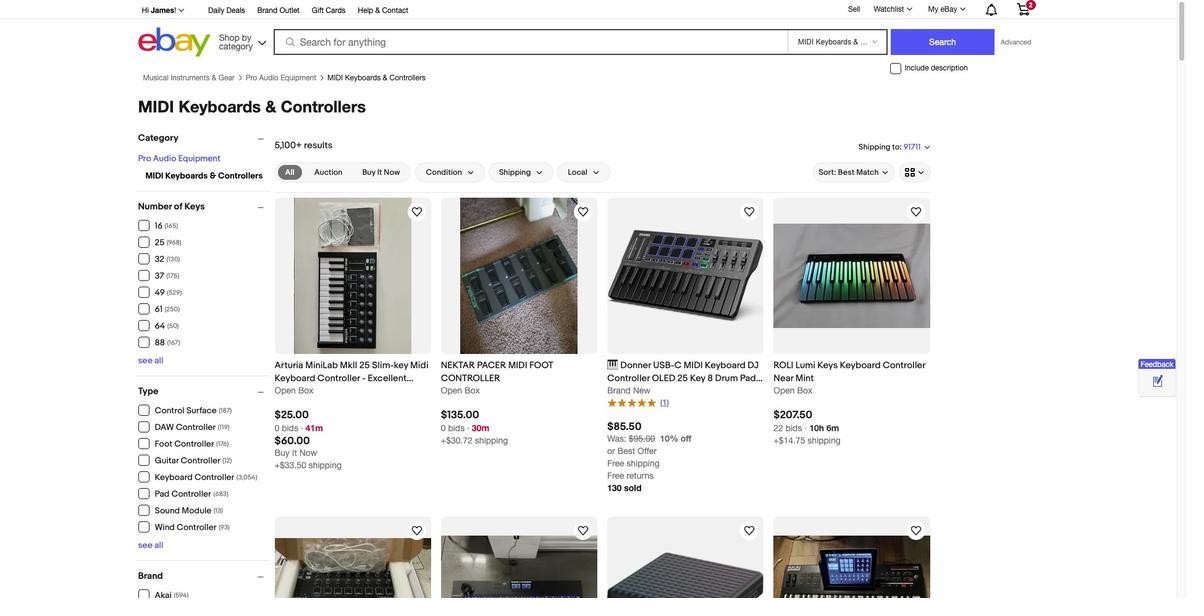 Task type: vqa. For each thing, say whether or not it's contained in the screenshot.


Task type: describe. For each thing, give the bounding box(es) containing it.
25 (968)
[[155, 237, 181, 248]]

number of keys button
[[138, 201, 269, 212]]

see all button for number of keys
[[138, 355, 163, 366]]

was:
[[607, 434, 626, 443]]

arturia minilab mkii 25 slim-key midi keyboard controller - excellent condition link
[[275, 359, 431, 397]]

midi
[[410, 360, 428, 371]]

· for $207.50
[[805, 423, 807, 433]]

guitar controller (12)
[[155, 456, 232, 466]]

usb-
[[653, 360, 675, 371]]

shipping inside $135.00 0 bids · 30m +$30.72 shipping
[[475, 436, 508, 446]]

shipping inside the $85.50 was: $95.00 10% off or best offer free shipping free returns 130 sold
[[627, 458, 660, 468]]

brand for brand new
[[607, 386, 631, 395]]

controller for pad controller
[[171, 489, 211, 499]]

8
[[708, 373, 713, 384]]

watch arturia minilab mkii 25 slim-key midi keyboard controller - excellent condition image for arturia minilab mkii 25 slim-key midi keyboard controller - excellent condition image to the bottom
[[409, 523, 424, 538]]

to
[[892, 142, 900, 152]]

sound
[[155, 506, 180, 516]]

donner
[[621, 360, 651, 371]]

0 vertical spatial audio
[[259, 73, 278, 82]]

🎹 donner usb-c midi keyboard dj controller oled 25 key 8 drum pads touch bar
[[607, 360, 761, 397]]

nektar
[[441, 360, 475, 371]]

(13)
[[214, 507, 223, 515]]

0 vertical spatial buy
[[362, 167, 375, 177]]

none text field containing was:
[[607, 434, 655, 443]]

wind controller (93)
[[155, 522, 230, 533]]

(1) link
[[607, 397, 669, 408]]

(167)
[[167, 339, 180, 347]]

buy inside $25.00 0 bids · 41m $60.00 buy it now +$33.50 shipping
[[275, 448, 290, 458]]

0 horizontal spatial audio
[[153, 153, 176, 164]]

gift
[[312, 6, 324, 15]]

shop
[[219, 32, 240, 42]]

1 open from the left
[[275, 386, 296, 395]]

37
[[155, 271, 164, 281]]

sell
[[848, 5, 860, 13]]

minilab
[[305, 360, 338, 371]]

all for type
[[154, 540, 163, 550]]

0 horizontal spatial equipment
[[178, 153, 220, 164]]

+$14.75
[[774, 436, 805, 446]]

open box
[[275, 386, 314, 395]]

🎹 donner usb-c midi keyboard dj controller oled 25 key 8 drum pads touch bar link
[[607, 359, 764, 397]]

control
[[155, 406, 184, 416]]

gear
[[219, 73, 235, 82]]

88 (167)
[[155, 338, 180, 348]]

+$33.50
[[275, 460, 306, 470]]

help & contact
[[358, 6, 408, 15]]

0 vertical spatial midi keyboards & controllers
[[327, 73, 426, 82]]

1 vertical spatial arturia minilab mkii 25 slim-key midi keyboard controller - excellent condition image
[[275, 538, 431, 598]]

1 vertical spatial pro audio equipment link
[[138, 153, 220, 164]]

(175)
[[166, 272, 179, 280]]

Search for anything text field
[[275, 30, 785, 54]]

91711
[[904, 142, 921, 152]]

41m
[[306, 423, 323, 433]]

🎹 donner usb-c midi keyboard dj controller oled 25 key 8 drum pads touch bar image
[[607, 230, 764, 322]]

hi
[[142, 6, 149, 15]]

shipping for shipping to : 91711
[[859, 142, 891, 152]]

best inside dropdown button
[[838, 167, 855, 177]]

· for $135.00
[[467, 423, 470, 433]]

64
[[155, 321, 165, 331]]

2 horizontal spatial controllers
[[390, 73, 426, 82]]

brand new
[[607, 386, 651, 395]]

(968)
[[167, 239, 181, 247]]

bar
[[635, 386, 649, 397]]

watch 🎹 donner usb-c midi keyboard dj controller oled 25 key 8 drum pads touch bar image
[[742, 204, 757, 219]]

off
[[681, 433, 692, 443]]

bids for $25.00
[[282, 423, 298, 433]]

box inside roli lumi keys keyboard controller near mint open box
[[797, 386, 813, 395]]

midi keyboards & controllers link
[[327, 73, 426, 82]]

roli
[[774, 360, 794, 371]]

controller for daw controller
[[176, 422, 216, 433]]

0 horizontal spatial 25
[[155, 237, 165, 248]]

musical instruments & gear link
[[143, 73, 235, 82]]

ebay
[[941, 5, 957, 14]]

watchlist
[[874, 5, 904, 14]]

37 (175)
[[155, 271, 179, 281]]

mkii
[[340, 360, 357, 371]]

🎹 donner usb-c midi keyboard dj controller oled 25 key 8 drum pads touch bar heading
[[607, 360, 763, 397]]

(187)
[[219, 407, 232, 415]]

contact
[[382, 6, 408, 15]]

25 inside arturia minilab mkii 25 slim-key midi keyboard controller - excellent condition
[[359, 360, 370, 371]]

0 vertical spatial pro audio equipment link
[[246, 73, 316, 82]]

2 free from the top
[[607, 471, 624, 480]]

new
[[633, 386, 651, 395]]

foot controller (176)
[[155, 439, 229, 449]]

:
[[900, 142, 902, 152]]

near
[[774, 373, 793, 384]]

main content containing $25.00
[[270, 127, 935, 598]]

1 vertical spatial pro
[[138, 153, 151, 164]]

· for $25.00
[[301, 423, 303, 433]]

key
[[394, 360, 408, 371]]

brand outlet
[[257, 6, 300, 15]]

$207.50 22 bids · 10h 6m +$14.75 shipping
[[774, 409, 841, 446]]

foot
[[155, 439, 172, 449]]

$25.00 0 bids · 41m $60.00 buy it now +$33.50 shipping
[[275, 409, 342, 470]]

roli lumi keys keyboard controller near mint open box
[[774, 360, 925, 395]]

controller
[[441, 373, 500, 384]]

advanced link
[[995, 30, 1038, 54]]

it inside $25.00 0 bids · 41m $60.00 buy it now +$33.50 shipping
[[292, 448, 297, 458]]

all for number of keys
[[154, 355, 163, 366]]

category button
[[138, 132, 269, 144]]

0 for $135.00
[[441, 423, 446, 433]]

0 vertical spatial now
[[384, 167, 400, 177]]

condition button
[[415, 162, 485, 182]]

(683)
[[213, 490, 228, 498]]

nektar pacer midi foot controller link
[[441, 359, 597, 385]]

5,100+ results
[[275, 140, 333, 151]]

61
[[155, 304, 163, 315]]

roli lumi keys keyboard controller near mint link
[[774, 359, 930, 385]]

(3,054)
[[237, 473, 257, 482]]

0 for $25.00
[[275, 423, 279, 433]]

roli lumi keys keyboard controller near mint image
[[774, 224, 930, 328]]

musical
[[143, 73, 169, 82]]

All selected text field
[[285, 167, 295, 178]]

oled
[[652, 373, 675, 384]]

controller for foot controller
[[174, 439, 214, 449]]

akai synthstation 49 production keyboard controller image
[[774, 536, 930, 598]]

16 (165)
[[155, 221, 178, 231]]

account navigation
[[135, 0, 1039, 19]]

module
[[182, 506, 211, 516]]

slim-
[[372, 360, 394, 371]]

shop by category
[[219, 32, 253, 51]]

0 vertical spatial it
[[377, 167, 382, 177]]

sold
[[624, 482, 642, 493]]

+$30.72
[[441, 436, 473, 446]]

daily
[[208, 6, 224, 15]]

6m
[[827, 423, 839, 433]]

box inside the nektar pacer midi foot controller open box
[[465, 386, 480, 395]]

control surface (187)
[[155, 406, 232, 416]]

0 vertical spatial pro
[[246, 73, 257, 82]]

25 inside 🎹 donner usb-c midi keyboard dj controller oled 25 key 8 drum pads touch bar
[[677, 373, 688, 384]]

now inside $25.00 0 bids · 41m $60.00 buy it now +$33.50 shipping
[[299, 448, 317, 458]]

shipping button
[[489, 162, 554, 182]]



Task type: locate. For each thing, give the bounding box(es) containing it.
brand up (1) 'link'
[[607, 386, 631, 395]]

see all button down wind
[[138, 540, 163, 550]]

sell link
[[843, 5, 866, 13]]

2 vertical spatial controllers
[[218, 170, 263, 181]]

1 see all from the top
[[138, 355, 163, 366]]

keys for lumi
[[818, 360, 838, 371]]

0 horizontal spatial buy
[[275, 448, 290, 458]]

keys right lumi
[[818, 360, 838, 371]]

1 vertical spatial free
[[607, 471, 624, 480]]

1 horizontal spatial audio
[[259, 73, 278, 82]]

category
[[219, 41, 253, 51]]

32 (130)
[[155, 254, 180, 265]]

description
[[931, 64, 968, 72]]

0 up '+$30.72'
[[441, 423, 446, 433]]

1 vertical spatial midi keyboards & controllers
[[138, 97, 366, 116]]

1 horizontal spatial shipping
[[859, 142, 891, 152]]

pro audio equipment down the category on the left top of the page
[[138, 153, 220, 164]]

shipping
[[859, 142, 891, 152], [499, 167, 531, 177]]

(250)
[[165, 305, 180, 313]]

see for number of keys
[[138, 355, 153, 366]]

keys right 'of'
[[184, 201, 205, 212]]

2 horizontal spatial ·
[[805, 423, 807, 433]]

cards
[[326, 6, 346, 15]]

see all for number of keys
[[138, 355, 163, 366]]

1 vertical spatial keys
[[818, 360, 838, 371]]

& inside "link"
[[375, 6, 380, 15]]

shipping inside "shipping to : 91711"
[[859, 142, 891, 152]]

0 inside $135.00 0 bids · 30m +$30.72 shipping
[[441, 423, 446, 433]]

2 vertical spatial midi keyboards & controllers
[[145, 170, 263, 181]]

2 horizontal spatial 25
[[677, 373, 688, 384]]

pro audio equipment link down the category on the left top of the page
[[138, 153, 220, 164]]

1 vertical spatial condition
[[275, 386, 317, 397]]

see all down wind
[[138, 540, 163, 550]]

0 horizontal spatial pro audio equipment
[[138, 153, 220, 164]]

$85.50
[[607, 421, 642, 433]]

1 bids from the left
[[282, 423, 298, 433]]

0 vertical spatial condition
[[426, 167, 462, 177]]

3 box from the left
[[797, 386, 813, 395]]

arturia minilab mkii 25 slim-key midi keyboard controller - excellent condition heading
[[275, 360, 428, 397]]

midi inside the nektar pacer midi foot controller open box
[[508, 360, 527, 371]]

2 bids from the left
[[448, 423, 465, 433]]

25 down c
[[677, 373, 688, 384]]

watch arturia minilab mkii 25 slim-key midi keyboard controller - excellent condition image for arturia minilab mkii 25 slim-key midi keyboard controller - excellent condition image to the top
[[409, 204, 424, 219]]

1 vertical spatial see
[[138, 540, 153, 550]]

keyboard inside 🎹 donner usb-c midi keyboard dj controller oled 25 key 8 drum pads touch bar
[[705, 360, 746, 371]]

controller inside roli lumi keys keyboard controller near mint open box
[[883, 360, 925, 371]]

0 horizontal spatial best
[[618, 446, 635, 456]]

best
[[838, 167, 855, 177], [618, 446, 635, 456]]

None text field
[[607, 434, 655, 443]]

0 horizontal spatial keys
[[184, 201, 205, 212]]

1 watch arturia minilab mkii 25 slim-key midi keyboard controller - excellent condition image from the top
[[409, 204, 424, 219]]

1 horizontal spatial equipment
[[280, 73, 316, 82]]

1 horizontal spatial best
[[838, 167, 855, 177]]

2 horizontal spatial open
[[774, 386, 795, 395]]

now left the condition dropdown button on the top left
[[384, 167, 400, 177]]

arturia minilab mkii 25 slim-key midi keyboard controller - excellent condition
[[275, 360, 428, 397]]

25 up -
[[359, 360, 370, 371]]

box up $25.00
[[298, 386, 314, 395]]

watch roli lumi keys keyboard controller near mint image
[[909, 204, 923, 219]]

3 bids from the left
[[786, 423, 802, 433]]

keyboard
[[705, 360, 746, 371], [840, 360, 881, 371], [275, 373, 315, 384], [155, 472, 193, 483]]

shop by category button
[[213, 27, 269, 54]]

1 see all button from the top
[[138, 355, 163, 366]]

controller inside 🎹 donner usb-c midi keyboard dj controller oled 25 key 8 drum pads touch bar
[[607, 373, 650, 384]]

shipping right +$33.50
[[309, 460, 342, 470]]

local
[[568, 167, 587, 177]]

none submit inside shop by category banner
[[891, 29, 995, 55]]

bids inside $25.00 0 bids · 41m $60.00 buy it now +$33.50 shipping
[[282, 423, 298, 433]]

0 horizontal spatial shipping
[[499, 167, 531, 177]]

0 vertical spatial keyboards
[[345, 73, 381, 82]]

· left '10h'
[[805, 423, 807, 433]]

advanced
[[1001, 38, 1031, 46]]

None submit
[[891, 29, 995, 55]]

help & contact link
[[358, 4, 408, 18]]

0 horizontal spatial 0
[[275, 423, 279, 433]]

box
[[298, 386, 314, 395], [465, 386, 480, 395], [797, 386, 813, 395]]

1 horizontal spatial pro audio equipment link
[[246, 73, 316, 82]]

controller for keyboard controller
[[195, 472, 234, 483]]

2
[[1029, 1, 1033, 9]]

shipping inside $25.00 0 bids · 41m $60.00 buy it now +$33.50 shipping
[[309, 460, 342, 470]]

0 horizontal spatial brand
[[138, 570, 163, 582]]

1 vertical spatial controllers
[[281, 97, 366, 116]]

now down $60.00
[[299, 448, 317, 458]]

1 0 from the left
[[275, 423, 279, 433]]

controller
[[883, 360, 925, 371], [317, 373, 360, 384], [607, 373, 650, 384], [176, 422, 216, 433], [174, 439, 214, 449], [181, 456, 220, 466], [195, 472, 234, 483], [171, 489, 211, 499], [177, 522, 217, 533]]

see all down 88
[[138, 355, 163, 366]]

bids down $207.50
[[786, 423, 802, 433]]

keyboard down guitar
[[155, 472, 193, 483]]

it down $60.00
[[292, 448, 297, 458]]

keys for of
[[184, 201, 205, 212]]

nektar pacer midi foot controller image
[[461, 198, 578, 354]]

0 vertical spatial arturia minilab mkii 25 slim-key midi keyboard controller - excellent condition image
[[294, 198, 412, 354]]

1 horizontal spatial it
[[377, 167, 382, 177]]

bids down $25.00
[[282, 423, 298, 433]]

1 horizontal spatial bids
[[448, 423, 465, 433]]

· inside $207.50 22 bids · 10h 6m +$14.75 shipping
[[805, 423, 807, 433]]

controller inside arturia minilab mkii 25 slim-key midi keyboard controller - excellent condition
[[317, 373, 360, 384]]

open inside the nektar pacer midi foot controller open box
[[441, 386, 462, 395]]

shipping inside dropdown button
[[499, 167, 531, 177]]

0 horizontal spatial pro
[[138, 153, 151, 164]]

(165)
[[165, 222, 178, 230]]

keyboard inside roli lumi keys keyboard controller near mint open box
[[840, 360, 881, 371]]

bids for $207.50
[[786, 423, 802, 433]]

2 0 from the left
[[441, 423, 446, 433]]

best right or
[[618, 446, 635, 456]]

roli lightpad block m midi touchpad controller - black $109.99 new never opened! image
[[607, 516, 764, 598]]

1 vertical spatial equipment
[[178, 153, 220, 164]]

see all button for type
[[138, 540, 163, 550]]

keys inside roli lumi keys keyboard controller near mint open box
[[818, 360, 838, 371]]

daily deals
[[208, 6, 245, 15]]

0 horizontal spatial controllers
[[218, 170, 263, 181]]

(12)
[[223, 457, 232, 465]]

1 vertical spatial now
[[299, 448, 317, 458]]

audio right gear
[[259, 73, 278, 82]]

open down controller
[[441, 386, 462, 395]]

3 open from the left
[[774, 386, 795, 395]]

my ebay link
[[922, 2, 971, 17]]

2 vertical spatial brand
[[138, 570, 163, 582]]

all down wind
[[154, 540, 163, 550]]

pro right gear
[[246, 73, 257, 82]]

watch roli lightpad block m midi touchpad controller - black $109.99 new never opened! image
[[742, 523, 757, 538]]

0 horizontal spatial pro audio equipment link
[[138, 153, 220, 164]]

1 horizontal spatial condition
[[426, 167, 462, 177]]

keyboard up drum
[[705, 360, 746, 371]]

1 · from the left
[[301, 423, 303, 433]]

box down controller
[[465, 386, 480, 395]]

sound module (13)
[[155, 506, 223, 516]]

1 horizontal spatial open
[[441, 386, 462, 395]]

2 all from the top
[[154, 540, 163, 550]]

foot
[[529, 360, 553, 371]]

watch native instruments komplete kontrol s88 mk2 keyboard image
[[576, 523, 591, 538]]

pro audio equipment link down by
[[246, 73, 316, 82]]

shipping inside $207.50 22 bids · 10h 6m +$14.75 shipping
[[808, 436, 841, 446]]

type
[[138, 385, 159, 397]]

1 vertical spatial see all
[[138, 540, 163, 550]]

all
[[285, 167, 295, 177]]

drum
[[715, 373, 738, 384]]

2 box from the left
[[465, 386, 480, 395]]

1 horizontal spatial brand
[[257, 6, 277, 15]]

of
[[174, 201, 182, 212]]

0 vertical spatial pro audio equipment
[[246, 73, 316, 82]]

1 horizontal spatial ·
[[467, 423, 470, 433]]

$135.00
[[441, 409, 479, 422]]

0 vertical spatial best
[[838, 167, 855, 177]]

keyboards
[[345, 73, 381, 82], [178, 97, 261, 116], [165, 170, 208, 181]]

· left 30m
[[467, 423, 470, 433]]

keyboard up open box
[[275, 373, 315, 384]]

0 down $25.00
[[275, 423, 279, 433]]

bids up '+$30.72'
[[448, 423, 465, 433]]

free down or
[[607, 458, 624, 468]]

midi inside 🎹 donner usb-c midi keyboard dj controller oled 25 key 8 drum pads touch bar
[[684, 360, 703, 371]]

2 · from the left
[[467, 423, 470, 433]]

roli lumi keys keyboard controller near mint heading
[[774, 360, 925, 384]]

see for type
[[138, 540, 153, 550]]

2 link
[[1009, 0, 1037, 18]]

(93)
[[219, 524, 230, 532]]

2 horizontal spatial brand
[[607, 386, 631, 395]]

2 horizontal spatial bids
[[786, 423, 802, 433]]

1 vertical spatial it
[[292, 448, 297, 458]]

30m
[[472, 423, 489, 433]]

shipping down 30m
[[475, 436, 508, 446]]

0 vertical spatial controllers
[[390, 73, 426, 82]]

bids inside $135.00 0 bids · 30m +$30.72 shipping
[[448, 423, 465, 433]]

daily deals link
[[208, 4, 245, 18]]

0 vertical spatial keys
[[184, 201, 205, 212]]

1 horizontal spatial keys
[[818, 360, 838, 371]]

1 all from the top
[[154, 355, 163, 366]]

type button
[[138, 385, 269, 397]]

· inside $25.00 0 bids · 41m $60.00 buy it now +$33.50 shipping
[[301, 423, 303, 433]]

brand for brand outlet
[[257, 6, 277, 15]]

wind
[[155, 522, 175, 533]]

1 vertical spatial see all button
[[138, 540, 163, 550]]

1 vertical spatial keyboards
[[178, 97, 261, 116]]

0
[[275, 423, 279, 433], [441, 423, 446, 433]]

instruments
[[171, 73, 210, 82]]

brand down wind
[[138, 570, 163, 582]]

excellent
[[368, 373, 407, 384]]

buy it now link
[[355, 165, 407, 180]]

see all button down 88
[[138, 355, 163, 366]]

5,100+
[[275, 140, 302, 151]]

2 vertical spatial keyboards
[[165, 170, 208, 181]]

watch nektar pacer midi foot controller image
[[576, 204, 591, 219]]

130
[[607, 482, 622, 493]]

gift cards link
[[312, 4, 346, 18]]

1 box from the left
[[298, 386, 314, 395]]

condition inside dropdown button
[[426, 167, 462, 177]]

0 vertical spatial all
[[154, 355, 163, 366]]

2 horizontal spatial box
[[797, 386, 813, 395]]

audio down the category on the left top of the page
[[153, 153, 176, 164]]

0 horizontal spatial condition
[[275, 386, 317, 397]]

shipping up returns
[[627, 458, 660, 468]]

musical instruments & gear
[[143, 73, 235, 82]]

buy right auction
[[362, 167, 375, 177]]

keyboard controller (3,054)
[[155, 472, 257, 483]]

controller for guitar controller
[[181, 456, 220, 466]]

0 vertical spatial see all
[[138, 355, 163, 366]]

1 vertical spatial all
[[154, 540, 163, 550]]

condition inside arturia minilab mkii 25 slim-key midi keyboard controller - excellent condition
[[275, 386, 317, 397]]

49
[[155, 288, 165, 298]]

native instruments komplete kontrol s88 mk2 keyboard image
[[441, 536, 597, 598]]

nektar pacer midi foot controller heading
[[441, 360, 553, 384]]

open down near on the right bottom of page
[[774, 386, 795, 395]]

buy up +$33.50
[[275, 448, 290, 458]]

$25.00
[[275, 409, 309, 422]]

1 vertical spatial buy
[[275, 448, 290, 458]]

match
[[856, 167, 879, 177]]

16
[[155, 221, 163, 231]]

pro down the category on the left top of the page
[[138, 153, 151, 164]]

0 horizontal spatial bids
[[282, 423, 298, 433]]

1 vertical spatial watch arturia minilab mkii 25 slim-key midi keyboard controller - excellent condition image
[[409, 523, 424, 538]]

0 vertical spatial see all button
[[138, 355, 163, 366]]

brand
[[257, 6, 277, 15], [607, 386, 631, 395], [138, 570, 163, 582]]

· inside $135.00 0 bids · 30m +$30.72 shipping
[[467, 423, 470, 433]]

0 vertical spatial watch arturia minilab mkii 25 slim-key midi keyboard controller - excellent condition image
[[409, 204, 424, 219]]

1 horizontal spatial box
[[465, 386, 480, 395]]

bids inside $207.50 22 bids · 10h 6m +$14.75 shipping
[[786, 423, 802, 433]]

· left 41m
[[301, 423, 303, 433]]

32
[[155, 254, 164, 265]]

open inside roli lumi keys keyboard controller near mint open box
[[774, 386, 795, 395]]

2 vertical spatial 25
[[677, 373, 688, 384]]

0 vertical spatial free
[[607, 458, 624, 468]]

open down arturia at the left bottom of page
[[275, 386, 296, 395]]

1 vertical spatial 25
[[359, 360, 370, 371]]

10h
[[809, 423, 824, 433]]

0 vertical spatial shipping
[[859, 142, 891, 152]]

2 see all button from the top
[[138, 540, 163, 550]]

best right sort:
[[838, 167, 855, 177]]

25
[[155, 237, 165, 248], [359, 360, 370, 371], [677, 373, 688, 384]]

free
[[607, 458, 624, 468], [607, 471, 624, 480]]

main content
[[270, 127, 935, 598]]

1 free from the top
[[607, 458, 624, 468]]

mint
[[796, 373, 814, 384]]

0 vertical spatial brand
[[257, 6, 277, 15]]

bids for $135.00
[[448, 423, 465, 433]]

controller for wind controller
[[177, 522, 217, 533]]

1 horizontal spatial now
[[384, 167, 400, 177]]

1 see from the top
[[138, 355, 153, 366]]

1 vertical spatial audio
[[153, 153, 176, 164]]

0 vertical spatial equipment
[[280, 73, 316, 82]]

brand inside main content
[[607, 386, 631, 395]]

1 vertical spatial best
[[618, 446, 635, 456]]

0 horizontal spatial box
[[298, 386, 314, 395]]

shipping for shipping
[[499, 167, 531, 177]]

0 inside $25.00 0 bids · 41m $60.00 buy it now +$33.50 shipping
[[275, 423, 279, 433]]

shop by category banner
[[135, 0, 1039, 60]]

3 · from the left
[[805, 423, 807, 433]]

pro
[[246, 73, 257, 82], [138, 153, 151, 164]]

25 left (968)
[[155, 237, 165, 248]]

all down 88
[[154, 355, 163, 366]]

free up 130
[[607, 471, 624, 480]]

1 vertical spatial pro audio equipment
[[138, 153, 220, 164]]

brand inside account navigation
[[257, 6, 277, 15]]

2 watch arturia minilab mkii 25 slim-key midi keyboard controller - excellent condition image from the top
[[409, 523, 424, 538]]

1 horizontal spatial buy
[[362, 167, 375, 177]]

auction
[[314, 167, 343, 177]]

2 see all from the top
[[138, 540, 163, 550]]

0 horizontal spatial open
[[275, 386, 296, 395]]

1 vertical spatial shipping
[[499, 167, 531, 177]]

0 horizontal spatial it
[[292, 448, 297, 458]]

offer
[[638, 446, 657, 456]]

pro audio equipment down by
[[246, 73, 316, 82]]

local button
[[557, 162, 610, 182]]

1 horizontal spatial pro audio equipment
[[246, 73, 316, 82]]

brand for brand
[[138, 570, 163, 582]]

1 horizontal spatial 0
[[441, 423, 446, 433]]

all
[[154, 355, 163, 366], [154, 540, 163, 550]]

-
[[362, 373, 366, 384]]

1 horizontal spatial pro
[[246, 73, 257, 82]]

all link
[[278, 165, 302, 180]]

nektar pacer midi foot controller open box
[[441, 360, 553, 395]]

pads
[[740, 373, 761, 384]]

$85.50 was: $95.00 10% off or best offer free shipping free returns 130 sold
[[607, 421, 692, 493]]

keyboard inside arturia minilab mkii 25 slim-key midi keyboard controller - excellent condition
[[275, 373, 315, 384]]

sort:
[[819, 167, 836, 177]]

2 see from the top
[[138, 540, 153, 550]]

it right auction link
[[377, 167, 382, 177]]

listing options selector. gallery view selected. image
[[905, 167, 925, 177]]

see all for type
[[138, 540, 163, 550]]

1 horizontal spatial 25
[[359, 360, 370, 371]]

best inside the $85.50 was: $95.00 10% off or best offer free shipping free returns 130 sold
[[618, 446, 635, 456]]

0 vertical spatial see
[[138, 355, 153, 366]]

number
[[138, 201, 172, 212]]

shipping down '10h'
[[808, 436, 841, 446]]

box down mint
[[797, 386, 813, 395]]

midi
[[327, 73, 343, 82], [138, 97, 174, 116], [145, 170, 163, 181], [508, 360, 527, 371], [684, 360, 703, 371]]

watch akai synthstation 49 production keyboard controller image
[[909, 523, 923, 538]]

0 vertical spatial 25
[[155, 237, 165, 248]]

equipment
[[280, 73, 316, 82], [178, 153, 220, 164]]

watch arturia minilab mkii 25 slim-key midi keyboard controller - excellent condition image
[[409, 204, 424, 219], [409, 523, 424, 538]]

&
[[375, 6, 380, 15], [212, 73, 217, 82], [383, 73, 387, 82], [265, 97, 276, 116], [210, 170, 216, 181]]

keyboard right lumi
[[840, 360, 881, 371]]

brand left outlet
[[257, 6, 277, 15]]

0 horizontal spatial now
[[299, 448, 317, 458]]

arturia minilab mkii 25 slim-key midi keyboard controller - excellent condition image
[[294, 198, 412, 354], [275, 538, 431, 598]]

include
[[905, 64, 929, 72]]

1 vertical spatial brand
[[607, 386, 631, 395]]

see all
[[138, 355, 163, 366], [138, 540, 163, 550]]

0 horizontal spatial ·
[[301, 423, 303, 433]]

1 horizontal spatial controllers
[[281, 97, 366, 116]]

midi keyboards & controllers
[[327, 73, 426, 82], [138, 97, 366, 116], [145, 170, 263, 181]]

2 open from the left
[[441, 386, 462, 395]]



